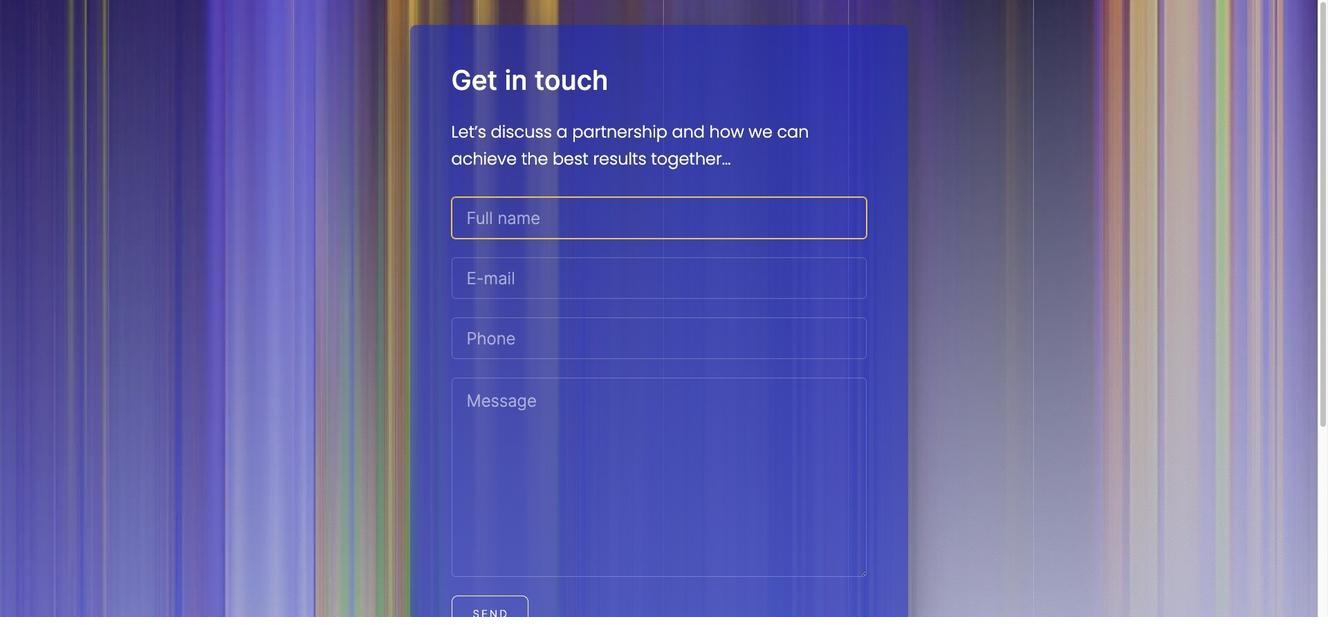 Task type: locate. For each thing, give the bounding box(es) containing it.
E-mail email field
[[451, 257, 866, 299]]

Message text field
[[451, 378, 866, 577]]



Task type: describe. For each thing, give the bounding box(es) containing it.
Phone text field
[[451, 318, 866, 359]]

Full name text field
[[451, 197, 866, 239]]



